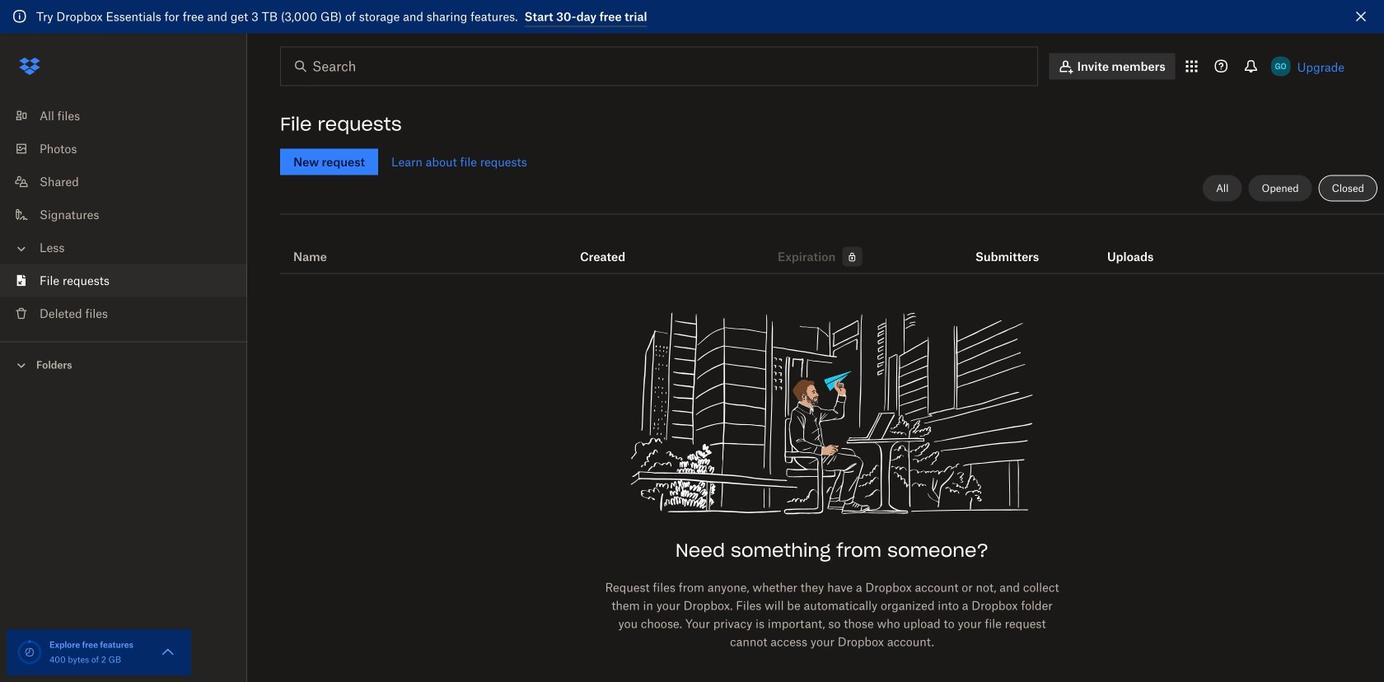 Task type: locate. For each thing, give the bounding box(es) containing it.
1 horizontal spatial column header
[[1107, 227, 1173, 267]]

quota usage progress bar
[[16, 639, 43, 666]]

0 horizontal spatial column header
[[975, 227, 1041, 267]]

list item
[[0, 264, 247, 297]]

dropbox image
[[13, 50, 46, 83]]

less image
[[13, 241, 30, 257]]

column header
[[975, 227, 1041, 267], [1107, 227, 1173, 267]]

list
[[0, 89, 247, 342]]

alert
[[0, 0, 1384, 33]]

row
[[280, 220, 1384, 274]]



Task type: vqa. For each thing, say whether or not it's contained in the screenshot.
Quota usage progress bar
yes



Task type: describe. For each thing, give the bounding box(es) containing it.
2 column header from the left
[[1107, 227, 1173, 267]]

1 column header from the left
[[975, 227, 1041, 267]]

pro trial element
[[836, 247, 862, 267]]

Search in folder "Dropbox" text field
[[312, 56, 1003, 76]]

quota usage image
[[16, 639, 43, 666]]



